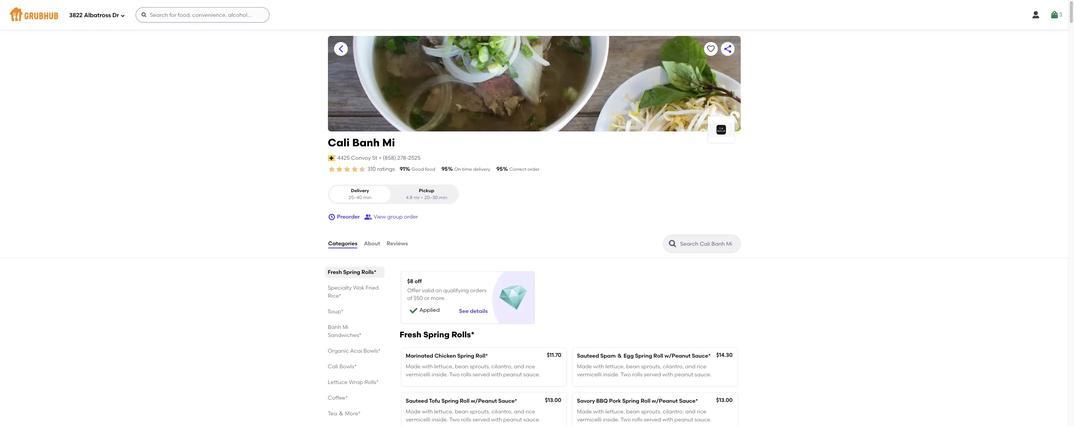 Task type: locate. For each thing, give the bounding box(es) containing it.
served down the roll*
[[473, 372, 490, 378]]

main navigation navigation
[[0, 0, 1069, 30]]

(858) 278-2525 button
[[383, 154, 421, 162]]

fresh
[[328, 269, 342, 276], [400, 330, 421, 340]]

cali up 4425
[[328, 136, 350, 149]]

tea ＆ more* tab
[[328, 410, 381, 418]]

0 horizontal spatial mi
[[343, 324, 349, 331]]

1 95 from the left
[[442, 166, 448, 172]]

rice
[[526, 364, 535, 370], [697, 364, 707, 370], [526, 409, 535, 415], [697, 409, 707, 415]]

2 horizontal spatial roll
[[654, 353, 663, 359]]

lettuce
[[328, 379, 348, 386]]

fresh up specialty
[[328, 269, 342, 276]]

made with lettuce, bean sprouts, cilantro, and rice vermicelli inside. two rolls served with peanut sauce. for roll*
[[406, 364, 541, 378]]

vermicelli down 'savory'
[[577, 417, 602, 423]]

1 vertical spatial mi
[[343, 324, 349, 331]]

bowls*
[[363, 348, 381, 354], [340, 364, 357, 370]]

spring up wok
[[343, 269, 360, 276]]

spring inside fresh spring rolls* 'tab'
[[343, 269, 360, 276]]

pork
[[609, 398, 621, 405]]

fresh spring rolls* up chicken
[[400, 330, 475, 340]]

91
[[400, 166, 405, 172]]

rolls down sauteed tofu spring roll w/peanut sauce*
[[461, 417, 471, 423]]

sprouts, down savory bbq pork spring roll w/peanut sauce*
[[641, 409, 662, 415]]

served
[[473, 372, 490, 378], [644, 372, 661, 378], [473, 417, 490, 423], [644, 417, 661, 423]]

cali banh mi
[[328, 136, 395, 149]]

bean for roll
[[455, 409, 469, 415]]

on
[[436, 287, 442, 294]]

applied
[[420, 307, 440, 314]]

bean down savory bbq pork spring roll w/peanut sauce*
[[626, 409, 640, 415]]

inside. down pork
[[603, 417, 620, 423]]

rolls for roll
[[461, 417, 471, 423]]

lettuce, down chicken
[[434, 364, 454, 370]]

0 horizontal spatial fresh
[[328, 269, 342, 276]]

Search Cali Banh Mi search field
[[680, 241, 738, 248]]

fresh spring rolls*
[[328, 269, 376, 276], [400, 330, 475, 340]]

cali inside tab
[[328, 364, 338, 370]]

sauteed left tofu
[[406, 398, 428, 405]]

1 vertical spatial fresh
[[400, 330, 421, 340]]

0 vertical spatial order
[[528, 167, 540, 172]]

$13.00
[[545, 397, 562, 404], [716, 397, 733, 404]]

inside. down tofu
[[432, 417, 448, 423]]

mi up sandwiches* at the bottom left of page
[[343, 324, 349, 331]]

promo image
[[499, 284, 527, 312]]

spring right tofu
[[442, 398, 459, 405]]

two down marinated chicken spring roll* on the bottom of page
[[449, 372, 460, 378]]

rolls* down see
[[452, 330, 475, 340]]

star icon image
[[328, 166, 336, 173], [336, 166, 343, 173], [343, 166, 351, 173], [351, 166, 358, 173], [358, 166, 366, 173], [358, 166, 366, 173]]

sauce. for savory bbq pork spring roll w/peanut sauce*
[[695, 417, 712, 423]]

2 cali from the top
[[328, 364, 338, 370]]

dr
[[112, 12, 119, 19]]

w/peanut
[[665, 353, 691, 359], [471, 398, 497, 405], [652, 398, 678, 405]]

＆ inside tab
[[339, 411, 344, 417]]

svg image
[[1032, 10, 1041, 20], [120, 13, 125, 18]]

two for roll
[[449, 417, 460, 423]]

3822
[[69, 12, 83, 19]]

min
[[363, 195, 372, 200], [439, 195, 447, 200]]

vermicelli for bbq
[[577, 417, 602, 423]]

1 vertical spatial sauteed
[[406, 398, 428, 405]]

1 cali from the top
[[328, 136, 350, 149]]

rolls down savory bbq pork spring roll w/peanut sauce*
[[632, 417, 643, 423]]

inside. down chicken
[[432, 372, 448, 378]]

organic acai bowls* tab
[[328, 347, 381, 355]]

banh up convoy
[[352, 136, 380, 149]]

0 horizontal spatial sauteed
[[406, 398, 428, 405]]

1 horizontal spatial banh
[[352, 136, 380, 149]]

0 horizontal spatial min
[[363, 195, 372, 200]]

see details
[[459, 308, 488, 314]]

categories
[[328, 240, 358, 247]]

lettuce, for tofu
[[434, 409, 454, 415]]

vermicelli down spam
[[577, 372, 602, 378]]

0 vertical spatial sauteed
[[577, 353, 599, 359]]

offer
[[407, 287, 421, 294]]

mi
[[382, 136, 395, 149], [343, 324, 349, 331]]

order
[[528, 167, 540, 172], [404, 214, 418, 220]]

peanut for sauteed tofu spring roll w/peanut sauce*
[[503, 417, 522, 423]]

roll right tofu
[[460, 398, 470, 405]]

off
[[415, 278, 422, 285]]

soup*
[[328, 309, 344, 315]]

coffee* tab
[[328, 394, 381, 402]]

banh up sandwiches* at the bottom left of page
[[328, 324, 341, 331]]

4425 convoy st
[[338, 155, 377, 161]]

2 95 from the left
[[497, 166, 503, 172]]

made
[[406, 364, 421, 370], [577, 364, 592, 370], [406, 409, 421, 415], [577, 409, 592, 415]]

0 horizontal spatial order
[[404, 214, 418, 220]]

＆ right tea
[[339, 411, 344, 417]]

bean down egg
[[626, 364, 640, 370]]

order inside button
[[404, 214, 418, 220]]

rolls for roll*
[[461, 372, 471, 378]]

cali banh mi logo image
[[708, 123, 735, 137]]

2 min from the left
[[439, 195, 447, 200]]

peanut for marinated chicken spring roll*
[[503, 372, 522, 378]]

1 horizontal spatial order
[[528, 167, 540, 172]]

0 vertical spatial mi
[[382, 136, 395, 149]]

rolls down the sauteed spam ＆ egg spring roll w/peanut sauce*
[[632, 372, 643, 378]]

made with lettuce, bean sprouts, cilantro, and rice vermicelli inside. two rolls served with peanut sauce. down sauteed tofu spring roll w/peanut sauce*
[[406, 409, 541, 423]]

svg image right dr
[[120, 13, 125, 18]]

fresh spring rolls* up wok
[[328, 269, 376, 276]]

2 $13.00 from the left
[[716, 397, 733, 404]]

mi up '(858)'
[[382, 136, 395, 149]]

svg image
[[1050, 10, 1059, 20], [141, 12, 147, 18], [328, 213, 336, 221], [408, 305, 419, 316]]

served down savory bbq pork spring roll w/peanut sauce*
[[644, 417, 661, 423]]

made with lettuce, bean sprouts, cilantro, and rice vermicelli inside. two rolls served with peanut sauce. for spring
[[577, 409, 712, 423]]

sprouts,
[[470, 364, 490, 370], [641, 364, 662, 370], [470, 409, 490, 415], [641, 409, 662, 415]]

95 left on
[[442, 166, 448, 172]]

95
[[442, 166, 448, 172], [497, 166, 503, 172]]

made for savory bbq pork spring roll w/peanut sauce*
[[577, 409, 592, 415]]

roll right egg
[[654, 353, 663, 359]]

rolls*
[[362, 269, 376, 276], [452, 330, 475, 340], [365, 379, 379, 386]]

bean down sauteed tofu spring roll w/peanut sauce*
[[455, 409, 469, 415]]

0 horizontal spatial ＆
[[339, 411, 344, 417]]

1 horizontal spatial min
[[439, 195, 447, 200]]

1 vertical spatial order
[[404, 214, 418, 220]]

1 horizontal spatial •
[[421, 195, 423, 200]]

made for sauteed spam ＆ egg spring roll w/peanut sauce*
[[577, 364, 592, 370]]

1 horizontal spatial bowls*
[[363, 348, 381, 354]]

sauce. for marinated chicken spring roll*
[[523, 372, 541, 378]]

1 horizontal spatial fresh spring rolls*
[[400, 330, 475, 340]]

two down egg
[[621, 372, 631, 378]]

served for roll*
[[473, 372, 490, 378]]

fresh inside 'tab'
[[328, 269, 342, 276]]

0 horizontal spatial banh
[[328, 324, 341, 331]]

1 horizontal spatial mi
[[382, 136, 395, 149]]

sprouts, down sauteed tofu spring roll w/peanut sauce*
[[470, 409, 490, 415]]

bean down marinated chicken spring roll* on the bottom of page
[[455, 364, 469, 370]]

min right 20–30
[[439, 195, 447, 200]]

0 vertical spatial bowls*
[[363, 348, 381, 354]]

0 vertical spatial banh
[[352, 136, 380, 149]]

mi
[[414, 195, 420, 200]]

rolls* for fresh spring rolls* 'tab'
[[362, 269, 376, 276]]

1 vertical spatial banh
[[328, 324, 341, 331]]

$8 off offer valid on qualifying orders of $50 or more.
[[407, 278, 487, 302]]

•
[[379, 155, 381, 161], [421, 195, 423, 200]]

roll
[[654, 353, 663, 359], [460, 398, 470, 405], [641, 398, 651, 405]]

option group
[[328, 185, 459, 204]]

• right st at the left of page
[[379, 155, 381, 161]]

sprouts, down the sauteed spam ＆ egg spring roll w/peanut sauce*
[[641, 364, 662, 370]]

inside. for chicken
[[432, 372, 448, 378]]

cali bowls* tab
[[328, 363, 381, 371]]

vermicelli
[[406, 372, 431, 378], [577, 372, 602, 378], [406, 417, 431, 423], [577, 417, 602, 423]]

0 vertical spatial cali
[[328, 136, 350, 149]]

cilantro, for savory bbq pork spring roll w/peanut sauce*
[[663, 409, 684, 415]]

fried
[[366, 285, 379, 291]]

fresh up marinated
[[400, 330, 421, 340]]

served down the sauteed spam ＆ egg spring roll w/peanut sauce*
[[644, 372, 661, 378]]

save this restaurant image
[[706, 44, 716, 54]]

made with lettuce, bean sprouts, cilantro, and rice vermicelli inside. two rolls served with peanut sauce. down the sauteed spam ＆ egg spring roll w/peanut sauce*
[[577, 364, 712, 378]]

sprouts, for roll
[[470, 409, 490, 415]]

bowls* up "lettuce wrap rolls*"
[[340, 364, 357, 370]]

spring
[[343, 269, 360, 276], [423, 330, 450, 340], [457, 353, 475, 359], [635, 353, 652, 359], [442, 398, 459, 405], [623, 398, 640, 405]]

rice for sauteed spam ＆ egg spring roll w/peanut sauce*
[[697, 364, 707, 370]]

wrap
[[349, 379, 363, 386]]

0 vertical spatial rolls*
[[362, 269, 376, 276]]

view group order button
[[365, 210, 418, 224]]

rolls* inside 'tab'
[[362, 269, 376, 276]]

two
[[449, 372, 460, 378], [621, 372, 631, 378], [449, 417, 460, 423], [621, 417, 631, 423]]

group
[[387, 214, 403, 220]]

qualifying
[[443, 287, 469, 294]]

two down pork
[[621, 417, 631, 423]]

lettuce, down spam
[[606, 364, 625, 370]]

made with lettuce, bean sprouts, cilantro, and rice vermicelli inside. two rolls served with peanut sauce. down the roll*
[[406, 364, 541, 378]]

inside. for bbq
[[603, 417, 620, 423]]

fresh spring rolls* inside 'tab'
[[328, 269, 376, 276]]

bowls* right acai
[[363, 348, 381, 354]]

sauce*
[[692, 353, 711, 359], [498, 398, 517, 405], [679, 398, 698, 405]]

1 horizontal spatial sauteed
[[577, 353, 599, 359]]

1 horizontal spatial fresh
[[400, 330, 421, 340]]

1 horizontal spatial 95
[[497, 166, 503, 172]]

$13.00 for savory bbq pork spring roll w/peanut sauce*
[[716, 397, 733, 404]]

banh inside banh mi sandwiches*
[[328, 324, 341, 331]]

2 vertical spatial rolls*
[[365, 379, 379, 386]]

0 horizontal spatial •
[[379, 155, 381, 161]]

min inside delivery 25–40 min
[[363, 195, 372, 200]]

svg image inside 3 button
[[1050, 10, 1059, 20]]

sprouts, for roll*
[[470, 364, 490, 370]]

lettuce, down tofu
[[434, 409, 454, 415]]

lettuce, for bbq
[[606, 409, 625, 415]]

marinated
[[406, 353, 433, 359]]

svg image left 3 button on the right top of the page
[[1032, 10, 1041, 20]]

0 horizontal spatial $13.00
[[545, 397, 562, 404]]

cali for cali bowls*
[[328, 364, 338, 370]]

＆
[[617, 353, 623, 359], [339, 411, 344, 417]]

inside. down spam
[[603, 372, 620, 378]]

0 vertical spatial fresh spring rolls*
[[328, 269, 376, 276]]

roll right pork
[[641, 398, 651, 405]]

1 vertical spatial ＆
[[339, 411, 344, 417]]

made with lettuce, bean sprouts, cilantro, and rice vermicelli inside. two rolls served with peanut sauce. down savory bbq pork spring roll w/peanut sauce*
[[577, 409, 712, 423]]

0 vertical spatial fresh
[[328, 269, 342, 276]]

spring left the roll*
[[457, 353, 475, 359]]

95 right delivery in the left top of the page
[[497, 166, 503, 172]]

vermicelli down marinated
[[406, 372, 431, 378]]

3822 albatross dr
[[69, 12, 119, 19]]

3 button
[[1050, 8, 1063, 22]]

• right mi
[[421, 195, 423, 200]]

rolls
[[461, 372, 471, 378], [632, 372, 643, 378], [461, 417, 471, 423], [632, 417, 643, 423]]

sprouts, down the roll*
[[470, 364, 490, 370]]

＆ left egg
[[617, 353, 623, 359]]

1 vertical spatial rolls*
[[452, 330, 475, 340]]

rolls* right "wrap"
[[365, 379, 379, 386]]

sauteed for sauteed tofu spring roll w/peanut sauce*
[[406, 398, 428, 405]]

order right correct
[[528, 167, 540, 172]]

min inside pickup 4.8 mi • 20–30 min
[[439, 195, 447, 200]]

order right group
[[404, 214, 418, 220]]

1 vertical spatial cali
[[328, 364, 338, 370]]

sauce.
[[523, 372, 541, 378], [695, 372, 712, 378], [523, 417, 541, 423], [695, 417, 712, 423]]

sprouts, for egg
[[641, 364, 662, 370]]

0 vertical spatial ＆
[[617, 353, 623, 359]]

min down delivery
[[363, 195, 372, 200]]

correct
[[509, 167, 527, 172]]

1 min from the left
[[363, 195, 372, 200]]

rolls down marinated chicken spring roll* on the bottom of page
[[461, 372, 471, 378]]

more*
[[345, 411, 361, 417]]

1 horizontal spatial $13.00
[[716, 397, 733, 404]]

Search for food, convenience, alcohol... search field
[[136, 7, 270, 23]]

delivery
[[473, 167, 491, 172]]

more.
[[431, 295, 446, 302]]

peanut for savory bbq pork spring roll w/peanut sauce*
[[675, 417, 694, 423]]

specialty wok fried rice* tab
[[328, 284, 381, 300]]

0 horizontal spatial bowls*
[[340, 364, 357, 370]]

option group containing delivery 25–40 min
[[328, 185, 459, 204]]

cilantro,
[[492, 364, 513, 370], [663, 364, 684, 370], [492, 409, 513, 415], [663, 409, 684, 415]]

about button
[[364, 230, 381, 258]]

0 horizontal spatial 95
[[442, 166, 448, 172]]

served for spring
[[644, 417, 661, 423]]

sauteed left spam
[[577, 353, 599, 359]]

spring up chicken
[[423, 330, 450, 340]]

sauce. for sauteed spam ＆ egg spring roll w/peanut sauce*
[[695, 372, 712, 378]]

1 horizontal spatial ＆
[[617, 353, 623, 359]]

people icon image
[[365, 213, 372, 221]]

1 $13.00 from the left
[[545, 397, 562, 404]]

vermicelli down tofu
[[406, 417, 431, 423]]

0 horizontal spatial fresh spring rolls*
[[328, 269, 376, 276]]

peanut
[[503, 372, 522, 378], [675, 372, 694, 378], [503, 417, 522, 423], [675, 417, 694, 423]]

with
[[422, 364, 433, 370], [593, 364, 604, 370], [491, 372, 502, 378], [663, 372, 673, 378], [422, 409, 433, 415], [593, 409, 604, 415], [491, 417, 502, 423], [663, 417, 673, 423]]

cali bowls*
[[328, 364, 357, 370]]

1 vertical spatial •
[[421, 195, 423, 200]]

sauteed
[[577, 353, 599, 359], [406, 398, 428, 405]]

marinated chicken spring roll*
[[406, 353, 488, 359]]

served down sauteed tofu spring roll w/peanut sauce*
[[473, 417, 490, 423]]

0 horizontal spatial roll
[[460, 398, 470, 405]]

vermicelli for tofu
[[406, 417, 431, 423]]

lettuce, down pork
[[606, 409, 625, 415]]

95 for on time delivery
[[442, 166, 448, 172]]

cali up the lettuce
[[328, 364, 338, 370]]

rolls* inside tab
[[365, 379, 379, 386]]

two down sauteed tofu spring roll w/peanut sauce*
[[449, 417, 460, 423]]

search icon image
[[668, 239, 677, 249]]

rolls* up fried
[[362, 269, 376, 276]]



Task type: describe. For each thing, give the bounding box(es) containing it.
• inside pickup 4.8 mi • 20–30 min
[[421, 195, 423, 200]]

on time delivery
[[454, 167, 491, 172]]

rice*
[[328, 293, 341, 299]]

rice for sauteed tofu spring roll w/peanut sauce*
[[526, 409, 535, 415]]

made with lettuce, bean sprouts, cilantro, and rice vermicelli inside. two rolls served with peanut sauce. for egg
[[577, 364, 712, 378]]

and for sauteed tofu spring roll w/peanut sauce*
[[514, 409, 524, 415]]

reviews button
[[386, 230, 408, 258]]

or
[[424, 295, 430, 302]]

preorder button
[[328, 210, 360, 224]]

and for savory bbq pork spring roll w/peanut sauce*
[[685, 409, 696, 415]]

sprouts, for spring
[[641, 409, 662, 415]]

about
[[364, 240, 380, 247]]

spam
[[601, 353, 616, 359]]

lettuce wrap rolls* tab
[[328, 379, 381, 387]]

rice for marinated chicken spring roll*
[[526, 364, 535, 370]]

rice for savory bbq pork spring roll w/peanut sauce*
[[697, 409, 707, 415]]

peanut for sauteed spam ＆ egg spring roll w/peanut sauce*
[[675, 372, 694, 378]]

correct order
[[509, 167, 540, 172]]

savory
[[577, 398, 595, 405]]

$8
[[407, 278, 413, 285]]

two for egg
[[621, 372, 631, 378]]

of
[[407, 295, 413, 302]]

1 horizontal spatial svg image
[[1032, 10, 1041, 20]]

1 vertical spatial bowls*
[[340, 364, 357, 370]]

two for spring
[[621, 417, 631, 423]]

sauteed spam ＆ egg spring roll w/peanut sauce*
[[577, 353, 711, 359]]

20–30
[[425, 195, 438, 200]]

save this restaurant button
[[704, 42, 718, 56]]

food
[[425, 167, 435, 172]]

$14.30
[[717, 352, 733, 359]]

$11.70
[[547, 352, 562, 359]]

bean for spring
[[626, 409, 640, 415]]

caret left icon image
[[336, 44, 345, 54]]

good
[[412, 167, 424, 172]]

tofu
[[429, 398, 440, 405]]

310 ratings
[[368, 166, 395, 172]]

$50
[[414, 295, 423, 302]]

sauteed for sauteed spam ＆ egg spring roll w/peanut sauce*
[[577, 353, 599, 359]]

95 for correct order
[[497, 166, 503, 172]]

0 vertical spatial •
[[379, 155, 381, 161]]

pickup
[[419, 188, 434, 194]]

rolls* for lettuce wrap rolls* tab
[[365, 379, 379, 386]]

good food
[[412, 167, 435, 172]]

bean for egg
[[626, 364, 640, 370]]

valid
[[422, 287, 434, 294]]

chicken
[[435, 353, 456, 359]]

vermicelli for spam
[[577, 372, 602, 378]]

egg
[[624, 353, 634, 359]]

roll*
[[476, 353, 488, 359]]

svg image inside preorder button
[[328, 213, 336, 221]]

• (858) 278-2525
[[379, 155, 421, 161]]

and for marinated chicken spring roll*
[[514, 364, 524, 370]]

sauce. for sauteed tofu spring roll w/peanut sauce*
[[523, 417, 541, 423]]

$13.00 for sauteed tofu spring roll w/peanut sauce*
[[545, 397, 562, 404]]

spring right pork
[[623, 398, 640, 405]]

2525
[[408, 155, 421, 161]]

cilantro, for sauteed tofu spring roll w/peanut sauce*
[[492, 409, 513, 415]]

(858)
[[383, 155, 396, 161]]

vermicelli for chicken
[[406, 372, 431, 378]]

st
[[372, 155, 377, 161]]

details
[[470, 308, 488, 314]]

made for marinated chicken spring roll*
[[406, 364, 421, 370]]

categories button
[[328, 230, 358, 258]]

time
[[462, 167, 472, 172]]

see details button
[[459, 305, 488, 318]]

sauteed tofu spring roll w/peanut sauce*
[[406, 398, 517, 405]]

4425 convoy st button
[[337, 154, 378, 162]]

delivery
[[351, 188, 369, 194]]

25–40
[[349, 195, 362, 200]]

preorder
[[337, 214, 360, 220]]

share icon image
[[723, 44, 732, 54]]

bean for roll*
[[455, 364, 469, 370]]

rolls for spring
[[632, 417, 643, 423]]

1 vertical spatial fresh spring rolls*
[[400, 330, 475, 340]]

3
[[1059, 11, 1063, 18]]

278-
[[397, 155, 408, 161]]

banh mi sandwiches*
[[328, 324, 361, 339]]

soup* tab
[[328, 308, 381, 316]]

cilantro, for sauteed spam ＆ egg spring roll w/peanut sauce*
[[663, 364, 684, 370]]

tea ＆ more*
[[328, 411, 361, 417]]

banh mi sandwiches* tab
[[328, 324, 381, 340]]

coffee*
[[328, 395, 348, 402]]

convoy
[[351, 155, 371, 161]]

lettuce wrap rolls*
[[328, 379, 379, 386]]

4.8
[[406, 195, 413, 200]]

view
[[374, 214, 386, 220]]

specialty wok fried rice*
[[328, 285, 379, 299]]

and for sauteed spam ＆ egg spring roll w/peanut sauce*
[[685, 364, 696, 370]]

reviews
[[387, 240, 408, 247]]

lettuce, for spam
[[606, 364, 625, 370]]

specialty
[[328, 285, 352, 291]]

two for roll*
[[449, 372, 460, 378]]

pickup 4.8 mi • 20–30 min
[[406, 188, 447, 200]]

albatross
[[84, 12, 111, 19]]

1 horizontal spatial roll
[[641, 398, 651, 405]]

on
[[454, 167, 461, 172]]

served for roll
[[473, 417, 490, 423]]

wok
[[353, 285, 365, 291]]

subscription pass image
[[328, 155, 336, 161]]

310
[[368, 166, 376, 172]]

view group order
[[374, 214, 418, 220]]

0 horizontal spatial svg image
[[120, 13, 125, 18]]

fresh spring rolls* tab
[[328, 268, 381, 276]]

lettuce, for chicken
[[434, 364, 454, 370]]

spring right egg
[[635, 353, 652, 359]]

rolls for egg
[[632, 372, 643, 378]]

cali for cali banh mi
[[328, 136, 350, 149]]

organic
[[328, 348, 349, 354]]

cilantro, for marinated chicken spring roll*
[[492, 364, 513, 370]]

served for egg
[[644, 372, 661, 378]]

delivery 25–40 min
[[349, 188, 372, 200]]

orders
[[470, 287, 487, 294]]

savory bbq pork spring roll w/peanut sauce*
[[577, 398, 698, 405]]

sandwiches*
[[328, 332, 361, 339]]

inside. for spam
[[603, 372, 620, 378]]

4425
[[338, 155, 350, 161]]

made for sauteed tofu spring roll w/peanut sauce*
[[406, 409, 421, 415]]

made with lettuce, bean sprouts, cilantro, and rice vermicelli inside. two rolls served with peanut sauce. for roll
[[406, 409, 541, 423]]

acai
[[350, 348, 362, 354]]

mi inside banh mi sandwiches*
[[343, 324, 349, 331]]

inside. for tofu
[[432, 417, 448, 423]]

tea
[[328, 411, 337, 417]]

ratings
[[377, 166, 395, 172]]

organic acai bowls*
[[328, 348, 381, 354]]

bbq
[[596, 398, 608, 405]]



Task type: vqa. For each thing, say whether or not it's contained in the screenshot.
(
no



